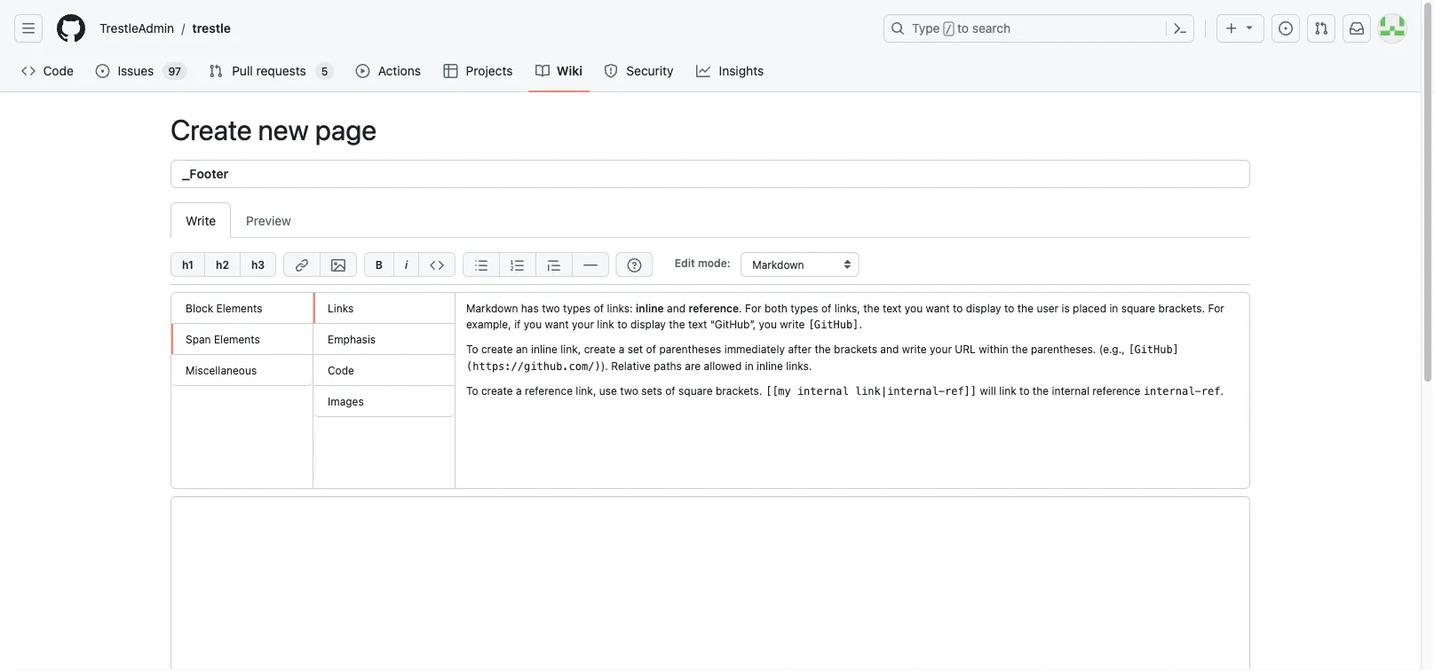 Task type: describe. For each thing, give the bounding box(es) containing it.
search
[[973, 21, 1011, 36]]

types for two
[[563, 302, 591, 315]]

issue opened image
[[95, 64, 110, 78]]

square inside to create a reference link, use two sets of square brackets. [[my internal link|internal-ref]] will link to the internal reference internal-ref .
[[679, 385, 713, 398]]

will
[[980, 385, 997, 398]]

markdown has two types of links: inline and reference
[[466, 302, 739, 315]]

relative
[[611, 360, 651, 372]]

use
[[600, 385, 617, 398]]

insights link
[[689, 58, 773, 84]]

create up ).
[[584, 343, 616, 356]]

after
[[788, 343, 812, 356]]

edit mode:
[[675, 257, 731, 270]]

of inside to create a reference link, use two sets of square brackets. [[my internal link|internal-ref]] will link to the internal reference internal-ref .
[[666, 385, 676, 398]]

insert code image
[[430, 259, 444, 273]]

the inside to create a reference link, use two sets of square brackets. [[my internal link|internal-ref]] will link to the internal reference internal-ref .
[[1033, 385, 1049, 398]]

links,
[[835, 302, 861, 315]]

0 vertical spatial want
[[926, 302, 950, 315]]

to for to create a reference link, use two sets of square brackets. [[my internal link|internal-ref]] will link to the internal reference internal-ref .
[[466, 385, 478, 398]]

notifications image
[[1350, 21, 1365, 36]]

wiki
[[557, 64, 583, 78]]

links.
[[786, 360, 812, 372]]

types for both
[[791, 302, 819, 315]]

projects
[[466, 64, 513, 78]]

code image
[[21, 64, 36, 78]]

list containing trestleadmin / trestle
[[92, 14, 873, 43]]

preview button
[[231, 203, 306, 238]]

create new page
[[171, 113, 377, 147]]

has
[[521, 302, 539, 315]]

elements for block elements
[[216, 302, 263, 315]]

wiki link
[[528, 58, 590, 84]]

internal-
[[1144, 386, 1202, 398]]

insights
[[719, 64, 764, 78]]

table image
[[444, 64, 458, 78]]

(https://github.com/)
[[466, 360, 601, 373]]

write button
[[171, 203, 231, 238]]

to down "links:"
[[618, 318, 628, 330]]

1 horizontal spatial reference
[[689, 302, 739, 315]]

h1
[[182, 259, 194, 271]]

links:
[[607, 302, 633, 315]]

link inside . for both types of links, the text you want to display to the user is placed in square brackets. for example, if you want your link to display the text "github", you write
[[597, 318, 615, 330]]

0 vertical spatial and
[[667, 302, 686, 315]]

within
[[979, 343, 1009, 356]]

inline for ). relative paths are allowed in inline links.
[[757, 360, 783, 372]]

link, for create
[[561, 343, 581, 356]]

trestle link
[[185, 14, 238, 43]]

2 for from the left
[[1209, 302, 1225, 315]]

requests
[[256, 64, 306, 78]]

span elements
[[186, 333, 260, 346]]

1 horizontal spatial you
[[759, 318, 777, 330]]

1 horizontal spatial display
[[966, 302, 1002, 315]]

page
[[315, 113, 377, 147]]

. inside [github] .
[[860, 318, 863, 330]]

h2
[[216, 259, 229, 271]]

emphasis link
[[314, 324, 455, 355]]

command palette image
[[1174, 21, 1188, 36]]

0 horizontal spatial want
[[545, 318, 569, 330]]

pull requests
[[232, 64, 306, 78]]

security
[[627, 64, 674, 78]]

new
[[258, 113, 309, 147]]

security link
[[597, 58, 682, 84]]

1 vertical spatial your
[[930, 343, 952, 356]]

0 vertical spatial text
[[883, 302, 902, 315]]

add image image
[[331, 259, 346, 273]]

actions
[[378, 64, 421, 78]]

0 horizontal spatial text
[[688, 318, 708, 330]]

[[my
[[766, 386, 791, 398]]

create
[[171, 113, 252, 147]]

parentheses
[[660, 343, 722, 356]]

block elements link
[[171, 293, 313, 324]]

are
[[685, 360, 701, 372]]

span elements link
[[171, 324, 313, 355]]

trestleadmin
[[100, 21, 174, 36]]

1 vertical spatial in
[[745, 360, 754, 372]]

miscellaneous link
[[171, 355, 313, 386]]

/ for type
[[946, 23, 952, 36]]

2 horizontal spatial reference
[[1093, 385, 1141, 398]]

span
[[186, 333, 211, 346]]

the up the parentheses
[[669, 318, 685, 330]]

add unordered list image
[[474, 259, 489, 273]]

ref]]
[[945, 386, 977, 398]]

Title text field
[[171, 160, 1251, 188]]

link|internal-
[[855, 386, 945, 398]]

inline for markdown has two types of links: inline and reference
[[636, 302, 664, 315]]

your inside . for both types of links, the text you want to display to the user is placed in square brackets. for example, if you want your link to display the text "github", you write
[[572, 318, 594, 330]]

i button
[[394, 252, 419, 277]]

b
[[376, 259, 383, 271]]

issues
[[118, 64, 154, 78]]

[github] (https://github.com/)
[[466, 344, 1180, 373]]

). relative paths are allowed in inline links.
[[601, 360, 812, 372]]

. inside . for both types of links, the text you want to display to the user is placed in square brackets. for example, if you want your link to display the text "github", you write
[[739, 302, 742, 315]]

plus image
[[1225, 21, 1239, 36]]

set
[[628, 343, 643, 356]]

create for inline
[[481, 343, 513, 356]]

h1 button
[[171, 252, 204, 277]]

links
[[328, 302, 354, 315]]

the right links,
[[864, 302, 880, 315]]

add link image
[[295, 259, 309, 273]]

images link
[[314, 386, 455, 418]]

of left "links:"
[[594, 302, 604, 315]]

/ for trestleadmin
[[181, 21, 185, 36]]

0 vertical spatial code link
[[14, 58, 81, 84]]

immediately
[[725, 343, 785, 356]]

git pull request image for issue opened image
[[209, 64, 223, 78]]

links link
[[314, 293, 455, 324]]

sets
[[642, 385, 663, 398]]

url
[[955, 343, 976, 356]]

miscellaneous
[[186, 364, 257, 377]]

both
[[765, 302, 788, 315]]



Task type: vqa. For each thing, say whether or not it's contained in the screenshot.
square inside the To Create A Reference Link, Use Two Sets Of Square Brackets. [[My Internal Link|Internal-Ref]] Will Link To The Internal Reference Internal-Ref .
yes



Task type: locate. For each thing, give the bounding box(es) containing it.
0 horizontal spatial and
[[667, 302, 686, 315]]

1 horizontal spatial two
[[620, 385, 639, 398]]

of inside . for both types of links, the text you want to display to the user is placed in square brackets. for example, if you want your link to display the text "github", you write
[[822, 302, 832, 315]]

0 horizontal spatial two
[[542, 302, 560, 315]]

want up ref]]
[[926, 302, 950, 315]]

want
[[926, 302, 950, 315], [545, 318, 569, 330]]

1 horizontal spatial code link
[[314, 355, 455, 386]]

link, left use
[[576, 385, 597, 398]]

code up the "images" on the bottom of page
[[328, 364, 354, 377]]

a down (https://github.com/)
[[516, 385, 522, 398]]

/
[[181, 21, 185, 36], [946, 23, 952, 36]]

link, inside to create a reference link, use two sets of square brackets. [[my internal link|internal-ref]] will link to the internal reference internal-ref .
[[576, 385, 597, 398]]

[github] for [github] (https://github.com/)
[[1128, 344, 1180, 356]]

0 horizontal spatial types
[[563, 302, 591, 315]]

0 vertical spatial to
[[466, 343, 478, 356]]

for up ref
[[1209, 302, 1225, 315]]

1 vertical spatial want
[[545, 318, 569, 330]]

[github] down links,
[[808, 319, 860, 331]]

brackets
[[834, 343, 878, 356]]

1 horizontal spatial brackets.
[[1159, 302, 1206, 315]]

in
[[1110, 302, 1119, 315], [745, 360, 754, 372]]

1 horizontal spatial internal
[[1052, 385, 1090, 398]]

0 vertical spatial write
[[780, 318, 805, 330]]

link,
[[561, 343, 581, 356], [576, 385, 597, 398]]

1 horizontal spatial text
[[883, 302, 902, 315]]

0 vertical spatial link,
[[561, 343, 581, 356]]

link right will in the right of the page
[[1000, 385, 1017, 398]]

brackets. inside to create a reference link, use two sets of square brackets. [[my internal link|internal-ref]] will link to the internal reference internal-ref .
[[716, 385, 763, 398]]

create down (https://github.com/)
[[481, 385, 513, 398]]

1 horizontal spatial square
[[1122, 302, 1156, 315]]

write down both
[[780, 318, 805, 330]]

[github] for [github] .
[[808, 319, 860, 331]]

types inside . for both types of links, the text you want to display to the user is placed in square brackets. for example, if you want your link to display the text "github", you write
[[791, 302, 819, 315]]

text right links,
[[883, 302, 902, 315]]

0 vertical spatial inline
[[636, 302, 664, 315]]

. right internal-
[[1221, 385, 1224, 398]]

to left search
[[958, 21, 969, 36]]

git pull request image for issue opened icon
[[1315, 21, 1329, 36]]

user
[[1037, 302, 1059, 315]]

square down are
[[679, 385, 713, 398]]

1 for from the left
[[745, 302, 762, 315]]

0 horizontal spatial brackets.
[[716, 385, 763, 398]]

code link down homepage "image"
[[14, 58, 81, 84]]

/ right type
[[946, 23, 952, 36]]

0 vertical spatial square
[[1122, 302, 1156, 315]]

preview
[[246, 213, 291, 228]]

insert blockquote image
[[547, 259, 561, 273]]

write
[[780, 318, 805, 330], [902, 343, 927, 356]]

1 vertical spatial brackets.
[[716, 385, 763, 398]]

display
[[966, 302, 1002, 315], [631, 318, 666, 330]]

1 vertical spatial link,
[[576, 385, 597, 398]]

1 horizontal spatial want
[[926, 302, 950, 315]]

code right code icon
[[43, 64, 74, 78]]

square right placed
[[1122, 302, 1156, 315]]

0 vertical spatial in
[[1110, 302, 1119, 315]]

0 vertical spatial two
[[542, 302, 560, 315]]

you down both
[[759, 318, 777, 330]]

insert horizontal rule image
[[584, 259, 598, 273]]

1 vertical spatial and
[[881, 343, 899, 356]]

reference down (e.g., at the right bottom
[[1093, 385, 1141, 398]]

[github] right (e.g., at the right bottom
[[1128, 344, 1180, 356]]

1 horizontal spatial inline
[[636, 302, 664, 315]]

the left user
[[1018, 302, 1034, 315]]

of up [github] .
[[822, 302, 832, 315]]

two
[[542, 302, 560, 315], [620, 385, 639, 398]]

markdown
[[466, 302, 518, 315]]

0 vertical spatial brackets.
[[1159, 302, 1206, 315]]

you right if
[[524, 318, 542, 330]]

link
[[597, 318, 615, 330], [1000, 385, 1017, 398]]

to create a reference link, use two sets of square brackets. [[my internal link|internal-ref]] will link to the internal reference internal-ref .
[[466, 385, 1224, 398]]

0 vertical spatial link
[[597, 318, 615, 330]]

1 vertical spatial .
[[860, 318, 863, 330]]

the right within
[[1012, 343, 1028, 356]]

0 horizontal spatial .
[[739, 302, 742, 315]]

text up the parentheses
[[688, 318, 708, 330]]

git pull request image left pull
[[209, 64, 223, 78]]

(e.g.,
[[1100, 343, 1125, 356]]

1 vertical spatial inline
[[531, 343, 558, 356]]

if
[[515, 318, 521, 330]]

0 horizontal spatial inline
[[531, 343, 558, 356]]

create left an
[[481, 343, 513, 356]]

i
[[405, 259, 408, 271]]

1 horizontal spatial and
[[881, 343, 899, 356]]

1 types from the left
[[563, 302, 591, 315]]

ref
[[1202, 386, 1221, 398]]

elements for span elements
[[214, 333, 260, 346]]

placed
[[1073, 302, 1107, 315]]

shield image
[[604, 64, 618, 78]]

book image
[[536, 64, 550, 78]]

to down 'example,'
[[466, 343, 478, 356]]

link down 'markdown has two types of links: inline and reference'
[[597, 318, 615, 330]]

. up "github",
[[739, 302, 742, 315]]

0 horizontal spatial [github]
[[808, 319, 860, 331]]

1 vertical spatial code
[[328, 364, 354, 377]]

two inside to create a reference link, use two sets of square brackets. [[my internal link|internal-ref]] will link to the internal reference internal-ref .
[[620, 385, 639, 398]]

type / to search
[[912, 21, 1011, 36]]

to left user
[[1005, 302, 1015, 315]]

h2 button
[[204, 252, 240, 277]]

0 horizontal spatial git pull request image
[[209, 64, 223, 78]]

code link down emphasis
[[314, 355, 455, 386]]

0 horizontal spatial square
[[679, 385, 713, 398]]

projects link
[[436, 58, 521, 84]]

1 vertical spatial elements
[[214, 333, 260, 346]]

1 horizontal spatial git pull request image
[[1315, 21, 1329, 36]]

of right sets
[[666, 385, 676, 398]]

/ left trestle at the left of page
[[181, 21, 185, 36]]

2 horizontal spatial inline
[[757, 360, 783, 372]]

link, for use
[[576, 385, 597, 398]]

brackets. down allowed
[[716, 385, 763, 398]]

.
[[739, 302, 742, 315], [860, 318, 863, 330], [1221, 385, 1224, 398]]

for left both
[[745, 302, 762, 315]]

1 vertical spatial text
[[688, 318, 708, 330]]

in down immediately
[[745, 360, 754, 372]]

the down parentheses.
[[1033, 385, 1049, 398]]

to up url
[[953, 302, 963, 315]]

h3
[[251, 259, 265, 271]]

0 vertical spatial [github]
[[808, 319, 860, 331]]

0 vertical spatial display
[[966, 302, 1002, 315]]

brackets. up internal-
[[1159, 302, 1206, 315]]

2 types from the left
[[791, 302, 819, 315]]

[github] inside the [github] (https://github.com/)
[[1128, 344, 1180, 356]]

[github] inside [github] .
[[808, 319, 860, 331]]

1 horizontal spatial your
[[930, 343, 952, 356]]

[github] .
[[808, 318, 863, 331]]

1 vertical spatial two
[[620, 385, 639, 398]]

play image
[[356, 64, 370, 78]]

trestleadmin link
[[92, 14, 181, 43]]

0 horizontal spatial code link
[[14, 58, 81, 84]]

1 vertical spatial a
[[516, 385, 522, 398]]

1 vertical spatial [github]
[[1128, 344, 1180, 356]]

).
[[601, 360, 608, 372]]

b button
[[364, 252, 394, 277]]

link inside to create a reference link, use two sets of square brackets. [[my internal link|internal-ref]] will link to the internal reference internal-ref .
[[1000, 385, 1017, 398]]

block
[[186, 302, 213, 315]]

2 to from the top
[[466, 385, 478, 398]]

0 horizontal spatial you
[[524, 318, 542, 330]]

brackets.
[[1159, 302, 1206, 315], [716, 385, 763, 398]]

paths
[[654, 360, 682, 372]]

trestle
[[192, 21, 231, 36]]

actions link
[[349, 58, 429, 84]]

and
[[667, 302, 686, 315], [881, 343, 899, 356]]

1 vertical spatial git pull request image
[[209, 64, 223, 78]]

Page content text field
[[171, 497, 1251, 671]]

your left url
[[930, 343, 952, 356]]

reference up "github",
[[689, 302, 739, 315]]

1 vertical spatial write
[[902, 343, 927, 356]]

[github]
[[808, 319, 860, 331], [1128, 344, 1180, 356]]

is
[[1062, 302, 1070, 315]]

two right use
[[620, 385, 639, 398]]

0 horizontal spatial code
[[43, 64, 74, 78]]

in inside . for both types of links, the text you want to display to the user is placed in square brackets. for example, if you want your link to display the text "github", you write
[[1110, 302, 1119, 315]]

link, up (https://github.com/)
[[561, 343, 581, 356]]

. for both types of links, the text you want to display to the user is placed in square brackets. for example, if you want your link to display the text "github", you write
[[466, 302, 1225, 330]]

1 horizontal spatial types
[[791, 302, 819, 315]]

1 horizontal spatial a
[[619, 343, 625, 356]]

types left "links:"
[[563, 302, 591, 315]]

0 horizontal spatial a
[[516, 385, 522, 398]]

0 vertical spatial your
[[572, 318, 594, 330]]

/ inside trestleadmin / trestle
[[181, 21, 185, 36]]

0 horizontal spatial /
[[181, 21, 185, 36]]

reference
[[689, 302, 739, 315], [525, 385, 573, 398], [1093, 385, 1141, 398]]

2 vertical spatial inline
[[757, 360, 783, 372]]

1 vertical spatial to
[[466, 385, 478, 398]]

parentheses.
[[1031, 343, 1097, 356]]

create inside to create a reference link, use two sets of square brackets. [[my internal link|internal-ref]] will link to the internal reference internal-ref .
[[481, 385, 513, 398]]

reference down (https://github.com/)
[[525, 385, 573, 398]]

mode:
[[698, 257, 731, 270]]

h3 button
[[240, 252, 276, 277]]

to
[[466, 343, 478, 356], [466, 385, 478, 398]]

two right has
[[542, 302, 560, 315]]

write inside . for both types of links, the text you want to display to the user is placed in square brackets. for example, if you want your link to display the text "github", you write
[[780, 318, 805, 330]]

square inside . for both types of links, the text you want to display to the user is placed in square brackets. for example, if you want your link to display the text "github", you write
[[1122, 302, 1156, 315]]

code link
[[14, 58, 81, 84], [314, 355, 455, 386]]

0 vertical spatial a
[[619, 343, 625, 356]]

of right set at bottom
[[646, 343, 657, 356]]

inline up (https://github.com/)
[[531, 343, 558, 356]]

0 vertical spatial git pull request image
[[1315, 21, 1329, 36]]

1 horizontal spatial code
[[328, 364, 354, 377]]

0 vertical spatial code
[[43, 64, 74, 78]]

internal down the [github] (https://github.com/)
[[798, 386, 849, 398]]

"github",
[[711, 318, 756, 330]]

an
[[516, 343, 528, 356]]

graph image
[[697, 64, 711, 78]]

0 horizontal spatial link
[[597, 318, 615, 330]]

git pull request image
[[1315, 21, 1329, 36], [209, 64, 223, 78]]

types right both
[[791, 302, 819, 315]]

of
[[594, 302, 604, 315], [822, 302, 832, 315], [646, 343, 657, 356], [666, 385, 676, 398]]

your down 'markdown has two types of links: inline and reference'
[[572, 318, 594, 330]]

create for reference
[[481, 385, 513, 398]]

. down links,
[[860, 318, 863, 330]]

internal down parentheses.
[[1052, 385, 1090, 398]]

1 horizontal spatial in
[[1110, 302, 1119, 315]]

text
[[883, 302, 902, 315], [688, 318, 708, 330]]

0 horizontal spatial reference
[[525, 385, 573, 398]]

create
[[481, 343, 513, 356], [584, 343, 616, 356], [481, 385, 513, 398]]

brackets. inside . for both types of links, the text you want to display to the user is placed in square brackets. for example, if you want your link to display the text "github", you write
[[1159, 302, 1206, 315]]

trestleadmin / trestle
[[100, 21, 231, 36]]

homepage image
[[57, 14, 85, 43]]

2 horizontal spatial you
[[905, 302, 923, 315]]

2 horizontal spatial .
[[1221, 385, 1224, 398]]

2 vertical spatial .
[[1221, 385, 1224, 398]]

and up the parentheses
[[667, 302, 686, 315]]

inline right "links:"
[[636, 302, 664, 315]]

and right brackets at the right bottom of the page
[[881, 343, 899, 356]]

the right after
[[815, 343, 831, 356]]

1 vertical spatial square
[[679, 385, 713, 398]]

to create an inline link, create a set of parentheses immediately after the brackets and write your url within the parentheses. (e.g.,
[[466, 343, 1128, 356]]

1 horizontal spatial [github]
[[1128, 344, 1180, 356]]

issue opened image
[[1279, 21, 1294, 36]]

write up link|internal-
[[902, 343, 927, 356]]

to down (https://github.com/)
[[466, 385, 478, 398]]

0 horizontal spatial in
[[745, 360, 754, 372]]

1 vertical spatial code link
[[314, 355, 455, 386]]

you
[[905, 302, 923, 315], [524, 318, 542, 330], [759, 318, 777, 330]]

to
[[958, 21, 969, 36], [953, 302, 963, 315], [1005, 302, 1015, 315], [618, 318, 628, 330], [1020, 385, 1030, 398]]

the
[[864, 302, 880, 315], [1018, 302, 1034, 315], [669, 318, 685, 330], [815, 343, 831, 356], [1012, 343, 1028, 356], [1033, 385, 1049, 398]]

git pull request image left notifications icon
[[1315, 21, 1329, 36]]

write
[[186, 213, 216, 228]]

to inside to create a reference link, use two sets of square brackets. [[my internal link|internal-ref]] will link to the internal reference internal-ref .
[[1020, 385, 1030, 398]]

allowed
[[704, 360, 742, 372]]

display up set at bottom
[[631, 318, 666, 330]]

0 vertical spatial elements
[[216, 302, 263, 315]]

want right if
[[545, 318, 569, 330]]

internal
[[1052, 385, 1090, 398], [798, 386, 849, 398]]

inline down immediately
[[757, 360, 783, 372]]

1 horizontal spatial .
[[860, 318, 863, 330]]

images
[[328, 395, 364, 408]]

1 horizontal spatial /
[[946, 23, 952, 36]]

0 vertical spatial .
[[739, 302, 742, 315]]

97
[[168, 65, 181, 77]]

0 horizontal spatial internal
[[798, 386, 849, 398]]

to for to create an inline link, create a set of parentheses immediately after the brackets and write your url within the parentheses. (e.g.,
[[466, 343, 478, 356]]

emphasis
[[328, 333, 376, 346]]

add ordered list image
[[511, 259, 525, 273]]

type
[[912, 21, 940, 36]]

0 horizontal spatial your
[[572, 318, 594, 330]]

1 horizontal spatial for
[[1209, 302, 1225, 315]]

triangle down image
[[1243, 20, 1257, 34]]

to inside to create a reference link, use two sets of square brackets. [[my internal link|internal-ref]] will link to the internal reference internal-ref .
[[466, 385, 478, 398]]

0 horizontal spatial for
[[745, 302, 762, 315]]

edit
[[675, 257, 695, 270]]

/ inside the type / to search
[[946, 23, 952, 36]]

display up within
[[966, 302, 1002, 315]]

1 vertical spatial display
[[631, 318, 666, 330]]

. inside to create a reference link, use two sets of square brackets. [[my internal link|internal-ref]] will link to the internal reference internal-ref .
[[1221, 385, 1224, 398]]

1 to from the top
[[466, 343, 478, 356]]

help image
[[628, 259, 642, 273]]

1 horizontal spatial link
[[1000, 385, 1017, 398]]

list
[[92, 14, 873, 43]]

pull
[[232, 64, 253, 78]]

types
[[563, 302, 591, 315], [791, 302, 819, 315]]

a inside to create a reference link, use two sets of square brackets. [[my internal link|internal-ref]] will link to the internal reference internal-ref .
[[516, 385, 522, 398]]

a left set at bottom
[[619, 343, 625, 356]]

you right links,
[[905, 302, 923, 315]]

0 horizontal spatial display
[[631, 318, 666, 330]]

1 vertical spatial link
[[1000, 385, 1017, 398]]

in right placed
[[1110, 302, 1119, 315]]

1 horizontal spatial write
[[902, 343, 927, 356]]

0 horizontal spatial write
[[780, 318, 805, 330]]

to right will in the right of the page
[[1020, 385, 1030, 398]]

elements up span elements link
[[216, 302, 263, 315]]

5
[[321, 65, 328, 77]]

elements down block elements link
[[214, 333, 260, 346]]

block elements
[[186, 302, 263, 315]]



